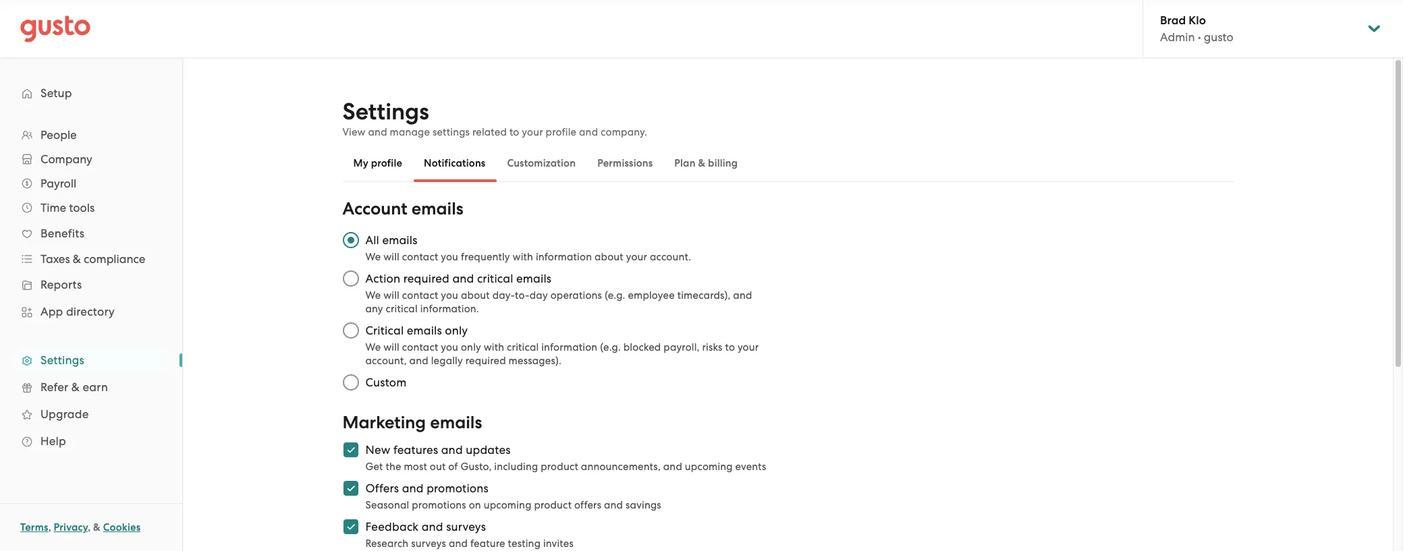 Task type: locate. For each thing, give the bounding box(es) containing it.
information up operations
[[536, 251, 592, 263]]

emails for account emails
[[412, 198, 464, 219]]

0 horizontal spatial upcoming
[[484, 500, 532, 512]]

to inside settings view and manage settings related to your profile and company.
[[510, 126, 519, 138]]

1 horizontal spatial required
[[466, 355, 506, 367]]

permissions button
[[587, 147, 664, 180]]

to
[[510, 126, 519, 138], [725, 342, 735, 354]]

1 horizontal spatial settings
[[343, 98, 429, 126]]

3 we from the top
[[366, 342, 381, 354]]

information inside we will contact you only with critical information (e.g. blocked payroll, risks to your account, and legally required messages).
[[542, 342, 598, 354]]

0 vertical spatial (e.g.
[[605, 290, 625, 302]]

contact up information.
[[402, 290, 438, 302]]

1 horizontal spatial about
[[595, 251, 624, 263]]

you
[[441, 251, 458, 263], [441, 290, 458, 302], [441, 342, 458, 354]]

2 vertical spatial your
[[738, 342, 759, 354]]

timecards),
[[678, 290, 731, 302]]

and right timecards),
[[733, 290, 752, 302]]

we up any
[[366, 290, 381, 302]]

1 horizontal spatial your
[[626, 251, 647, 263]]

emails right the all
[[382, 234, 418, 247]]

with right frequently
[[513, 251, 533, 263]]

benefits
[[41, 227, 84, 240]]

marketing
[[343, 412, 426, 433]]

0 vertical spatial profile
[[546, 126, 577, 138]]

0 vertical spatial your
[[522, 126, 543, 138]]

and up of
[[441, 444, 463, 457]]

most
[[404, 461, 427, 473]]

upcoming
[[685, 461, 733, 473], [484, 500, 532, 512]]

we inside we will contact you only with critical information (e.g. blocked payroll, risks to your account, and legally required messages).
[[366, 342, 381, 354]]

1 , from the left
[[48, 522, 51, 534]]

contact for all
[[402, 251, 438, 263]]

your right risks
[[738, 342, 759, 354]]

directory
[[66, 305, 115, 319]]

product left offers
[[534, 500, 572, 512]]

to-
[[515, 290, 530, 302]]

promotions down "offers and promotions"
[[412, 500, 466, 512]]

profile up customization button
[[546, 126, 577, 138]]

1 horizontal spatial profile
[[546, 126, 577, 138]]

1 vertical spatial profile
[[371, 157, 402, 169]]

emails down notifications button
[[412, 198, 464, 219]]

privacy
[[54, 522, 88, 534]]

& left earn
[[71, 381, 80, 394]]

settings
[[343, 98, 429, 126], [41, 354, 84, 367]]

with inside we will contact you only with critical information (e.g. blocked payroll, risks to your account, and legally required messages).
[[484, 342, 504, 354]]

emails for marketing emails
[[430, 412, 482, 433]]

you up action required and critical emails
[[441, 251, 458, 263]]

marketing emails
[[343, 412, 482, 433]]

research surveys and feature testing invites
[[366, 538, 574, 550]]

you up 'legally'
[[441, 342, 458, 354]]

1 vertical spatial will
[[384, 290, 400, 302]]

to inside we will contact you only with critical information (e.g. blocked payroll, risks to your account, and legally required messages).
[[725, 342, 735, 354]]

required inside we will contact you only with critical information (e.g. blocked payroll, risks to your account, and legally required messages).
[[466, 355, 506, 367]]

will up the account,
[[384, 342, 400, 354]]

contact down all emails
[[402, 251, 438, 263]]

0 horizontal spatial with
[[484, 342, 504, 354]]

0 horizontal spatial profile
[[371, 157, 402, 169]]

to right related
[[510, 126, 519, 138]]

critical up critical emails only
[[386, 303, 418, 315]]

1 vertical spatial we
[[366, 290, 381, 302]]

settings inside settings view and manage settings related to your profile and company.
[[343, 98, 429, 126]]

contact down critical emails only
[[402, 342, 438, 354]]

about down action required and critical emails
[[461, 290, 490, 302]]

terms
[[20, 522, 48, 534]]

employee
[[628, 290, 675, 302]]

only inside we will contact you only with critical information (e.g. blocked payroll, risks to your account, and legally required messages).
[[461, 342, 481, 354]]

company
[[41, 153, 92, 166]]

contact inside we will contact you about day-to-day operations (e.g. employee timecards), and any critical information.
[[402, 290, 438, 302]]

1 vertical spatial contact
[[402, 290, 438, 302]]

refer & earn
[[41, 381, 108, 394]]

0 horizontal spatial ,
[[48, 522, 51, 534]]

0 vertical spatial settings
[[343, 98, 429, 126]]

you for only
[[441, 342, 458, 354]]

you inside we will contact you only with critical information (e.g. blocked payroll, risks to your account, and legally required messages).
[[441, 342, 458, 354]]

1 vertical spatial information
[[542, 342, 598, 354]]

2 you from the top
[[441, 290, 458, 302]]

we
[[366, 251, 381, 263], [366, 290, 381, 302], [366, 342, 381, 354]]

required up information.
[[403, 272, 450, 286]]

2 will from the top
[[384, 290, 400, 302]]

1 vertical spatial with
[[484, 342, 504, 354]]

related
[[473, 126, 507, 138]]

list
[[0, 123, 182, 455]]

1 we from the top
[[366, 251, 381, 263]]

help
[[41, 435, 66, 448]]

with down day-
[[484, 342, 504, 354]]

1 vertical spatial about
[[461, 290, 490, 302]]

surveys
[[446, 520, 486, 534], [411, 538, 446, 550]]

will inside we will contact you only with critical information (e.g. blocked payroll, risks to your account, and legally required messages).
[[384, 342, 400, 354]]

2 vertical spatial you
[[441, 342, 458, 354]]

1 vertical spatial you
[[441, 290, 458, 302]]

required right 'legally'
[[466, 355, 506, 367]]

0 vertical spatial with
[[513, 251, 533, 263]]

critical inside we will contact you only with critical information (e.g. blocked payroll, risks to your account, and legally required messages).
[[507, 342, 539, 354]]

critical up the messages).
[[507, 342, 539, 354]]

1 vertical spatial only
[[461, 342, 481, 354]]

your left account.
[[626, 251, 647, 263]]

setup link
[[14, 81, 169, 105]]

and down "offers and promotions"
[[422, 520, 443, 534]]

gusto
[[1204, 30, 1234, 44]]

critical up day-
[[477, 272, 513, 286]]

profile
[[546, 126, 577, 138], [371, 157, 402, 169]]

settings up manage
[[343, 98, 429, 126]]

& for compliance
[[73, 252, 81, 266]]

1 vertical spatial critical
[[386, 303, 418, 315]]

and down frequently
[[453, 272, 474, 286]]

2 horizontal spatial your
[[738, 342, 759, 354]]

& inside button
[[698, 157, 706, 169]]

view
[[343, 126, 366, 138]]

3 you from the top
[[441, 342, 458, 354]]

contact for action
[[402, 290, 438, 302]]

critical
[[477, 272, 513, 286], [386, 303, 418, 315], [507, 342, 539, 354]]

and down most
[[402, 482, 424, 496]]

the
[[386, 461, 401, 473]]

only down information.
[[445, 324, 468, 338]]

company.
[[601, 126, 647, 138]]

and inside we will contact you only with critical information (e.g. blocked payroll, risks to your account, and legally required messages).
[[410, 355, 429, 367]]

payroll button
[[14, 171, 169, 196]]

settings up refer
[[41, 354, 84, 367]]

with
[[513, 251, 533, 263], [484, 342, 504, 354]]

we for all
[[366, 251, 381, 263]]

1 vertical spatial your
[[626, 251, 647, 263]]

promotions down of
[[427, 482, 489, 496]]

0 vertical spatial to
[[510, 126, 519, 138]]

1 horizontal spatial to
[[725, 342, 735, 354]]

only
[[445, 324, 468, 338], [461, 342, 481, 354]]

settings for settings
[[41, 354, 84, 367]]

surveys down feedback and surveys
[[411, 538, 446, 550]]

app
[[41, 305, 63, 319]]

will down "action"
[[384, 290, 400, 302]]

1 vertical spatial product
[[534, 500, 572, 512]]

0 vertical spatial you
[[441, 251, 458, 263]]

account,
[[366, 355, 407, 367]]

you inside we will contact you about day-to-day operations (e.g. employee timecards), and any critical information.
[[441, 290, 458, 302]]

0 vertical spatial contact
[[402, 251, 438, 263]]

3 will from the top
[[384, 342, 400, 354]]

action required and critical emails
[[366, 272, 552, 286]]

0 horizontal spatial about
[[461, 290, 490, 302]]

research
[[366, 538, 409, 550]]

brad
[[1160, 14, 1186, 28]]

emails down information.
[[407, 324, 442, 338]]

1 contact from the top
[[402, 251, 438, 263]]

features
[[394, 444, 438, 457]]

your
[[522, 126, 543, 138], [626, 251, 647, 263], [738, 342, 759, 354]]

3 contact from the top
[[402, 342, 438, 354]]

1 will from the top
[[384, 251, 400, 263]]

& right taxes
[[73, 252, 81, 266]]

product right including
[[541, 461, 579, 473]]

and
[[368, 126, 387, 138], [579, 126, 598, 138], [453, 272, 474, 286], [733, 290, 752, 302], [410, 355, 429, 367], [441, 444, 463, 457], [663, 461, 683, 473], [402, 482, 424, 496], [604, 500, 623, 512], [422, 520, 443, 534], [449, 538, 468, 550]]

your up customization button
[[522, 126, 543, 138]]

1 vertical spatial upcoming
[[484, 500, 532, 512]]

2 vertical spatial will
[[384, 342, 400, 354]]

profile right my
[[371, 157, 402, 169]]

profile inside settings view and manage settings related to your profile and company.
[[546, 126, 577, 138]]

get the most out of gusto, including product announcements, and upcoming events
[[366, 461, 767, 473]]

we inside we will contact you about day-to-day operations (e.g. employee timecards), and any critical information.
[[366, 290, 381, 302]]

2 contact from the top
[[402, 290, 438, 302]]

get
[[366, 461, 383, 473]]

upcoming right 'on'
[[484, 500, 532, 512]]

All emails radio
[[336, 225, 366, 255]]

we up the account,
[[366, 342, 381, 354]]

required
[[403, 272, 450, 286], [466, 355, 506, 367]]

including
[[494, 461, 538, 473]]

0 horizontal spatial to
[[510, 126, 519, 138]]

time tools button
[[14, 196, 169, 220]]

, left privacy
[[48, 522, 51, 534]]

product
[[541, 461, 579, 473], [534, 500, 572, 512]]

will down all emails
[[384, 251, 400, 263]]

1 horizontal spatial with
[[513, 251, 533, 263]]

0 horizontal spatial required
[[403, 272, 450, 286]]

will inside we will contact you about day-to-day operations (e.g. employee timecards), and any critical information.
[[384, 290, 400, 302]]

(e.g.
[[605, 290, 625, 302], [600, 342, 621, 354]]

about inside we will contact you about day-to-day operations (e.g. employee timecards), and any critical information.
[[461, 290, 490, 302]]

and left feature
[[449, 538, 468, 550]]

1 vertical spatial settings
[[41, 354, 84, 367]]

&
[[698, 157, 706, 169], [73, 252, 81, 266], [71, 381, 80, 394], [93, 522, 101, 534]]

and left 'legally'
[[410, 355, 429, 367]]

we down the all
[[366, 251, 381, 263]]

& inside dropdown button
[[73, 252, 81, 266]]

offers
[[574, 500, 602, 512]]

2 vertical spatial contact
[[402, 342, 438, 354]]

surveys up research surveys and feature testing invites
[[446, 520, 486, 534]]

we will contact you about day-to-day operations (e.g. employee timecards), and any critical information.
[[366, 290, 752, 315]]

contact inside we will contact you only with critical information (e.g. blocked payroll, risks to your account, and legally required messages).
[[402, 342, 438, 354]]

1 horizontal spatial upcoming
[[685, 461, 733, 473]]

we for action
[[366, 290, 381, 302]]

0 vertical spatial critical
[[477, 272, 513, 286]]

1 vertical spatial (e.g.
[[600, 342, 621, 354]]

, left the cookies
[[88, 522, 91, 534]]

settings
[[433, 126, 470, 138]]

of
[[448, 461, 458, 473]]

privacy link
[[54, 522, 88, 534]]

you up information.
[[441, 290, 458, 302]]

1 horizontal spatial ,
[[88, 522, 91, 534]]

(e.g. left blocked
[[600, 342, 621, 354]]

1 vertical spatial promotions
[[412, 500, 466, 512]]

0 vertical spatial we
[[366, 251, 381, 263]]

only up 'legally'
[[461, 342, 481, 354]]

2 we from the top
[[366, 290, 381, 302]]

any
[[366, 303, 383, 315]]

critical inside we will contact you about day-to-day operations (e.g. employee timecards), and any critical information.
[[386, 303, 418, 315]]

settings tabs tab list
[[343, 144, 1234, 182]]

about up operations
[[595, 251, 624, 263]]

to right risks
[[725, 342, 735, 354]]

announcements,
[[581, 461, 661, 473]]

app directory
[[41, 305, 115, 319]]

0 horizontal spatial your
[[522, 126, 543, 138]]

information up the messages).
[[542, 342, 598, 354]]

1 vertical spatial required
[[466, 355, 506, 367]]

notifications button
[[413, 147, 496, 180]]

list containing people
[[0, 123, 182, 455]]

0 vertical spatial surveys
[[446, 520, 486, 534]]

emails up new features and updates
[[430, 412, 482, 433]]

2 vertical spatial critical
[[507, 342, 539, 354]]

emails
[[412, 198, 464, 219], [382, 234, 418, 247], [516, 272, 552, 286], [407, 324, 442, 338], [430, 412, 482, 433]]

upcoming left events at the right bottom of the page
[[685, 461, 733, 473]]

1 vertical spatial to
[[725, 342, 735, 354]]

settings inside gusto navigation element
[[41, 354, 84, 367]]

updates
[[466, 444, 511, 457]]

settings link
[[14, 348, 169, 373]]

0 horizontal spatial settings
[[41, 354, 84, 367]]

0 vertical spatial information
[[536, 251, 592, 263]]

2 vertical spatial we
[[366, 342, 381, 354]]

0 vertical spatial product
[[541, 461, 579, 473]]

(e.g. left the employee
[[605, 290, 625, 302]]

emails for all emails
[[382, 234, 418, 247]]

all
[[366, 234, 379, 247]]

& right plan
[[698, 157, 706, 169]]

account
[[343, 198, 407, 219]]

0 vertical spatial will
[[384, 251, 400, 263]]



Task type: vqa. For each thing, say whether or not it's contained in the screenshot.
bottommost will
yes



Task type: describe. For each thing, give the bounding box(es) containing it.
0 vertical spatial required
[[403, 272, 450, 286]]

2 , from the left
[[88, 522, 91, 534]]

all emails
[[366, 234, 418, 247]]

(e.g. inside we will contact you only with critical information (e.g. blocked payroll, risks to your account, and legally required messages).
[[600, 342, 621, 354]]

action
[[366, 272, 401, 286]]

critical emails only
[[366, 324, 468, 338]]

time
[[41, 201, 66, 215]]

klo
[[1189, 14, 1206, 28]]

company button
[[14, 147, 169, 171]]

account.
[[650, 251, 691, 263]]

offers
[[366, 482, 399, 496]]

events
[[736, 461, 767, 473]]

1 vertical spatial surveys
[[411, 538, 446, 550]]

0 vertical spatial promotions
[[427, 482, 489, 496]]

help link
[[14, 429, 169, 454]]

0 vertical spatial only
[[445, 324, 468, 338]]

(e.g. inside we will contact you about day-to-day operations (e.g. employee timecards), and any critical information.
[[605, 290, 625, 302]]

& for billing
[[698, 157, 706, 169]]

profile inside my profile button
[[371, 157, 402, 169]]

payroll
[[41, 177, 76, 190]]

customization button
[[496, 147, 587, 180]]

& left the cookies
[[93, 522, 101, 534]]

feedback and surveys
[[366, 520, 486, 534]]

New features and updates checkbox
[[336, 435, 366, 465]]

settings for settings view and manage settings related to your profile and company.
[[343, 98, 429, 126]]

we will contact you frequently with information about your account.
[[366, 251, 691, 263]]

Action required and critical emails radio
[[336, 264, 366, 294]]

we will contact you only with critical information (e.g. blocked payroll, risks to your account, and legally required messages).
[[366, 342, 759, 367]]

emails up day
[[516, 272, 552, 286]]

payroll,
[[664, 342, 700, 354]]

with for critical emails only
[[484, 342, 504, 354]]

terms , privacy , & cookies
[[20, 522, 141, 534]]

cookies button
[[103, 520, 141, 536]]

upgrade link
[[14, 402, 169, 427]]

people
[[41, 128, 77, 142]]

0 vertical spatial upcoming
[[685, 461, 733, 473]]

0 vertical spatial about
[[595, 251, 624, 263]]

your inside settings view and manage settings related to your profile and company.
[[522, 126, 543, 138]]

settings view and manage settings related to your profile and company.
[[343, 98, 647, 138]]

my profile button
[[343, 147, 413, 180]]

you for and
[[441, 290, 458, 302]]

emails for critical emails only
[[407, 324, 442, 338]]

will for all
[[384, 251, 400, 263]]

seasonal promotions on upcoming product offers and savings
[[366, 500, 661, 512]]

manage
[[390, 126, 430, 138]]

taxes
[[41, 252, 70, 266]]

and right offers
[[604, 500, 623, 512]]

critical
[[366, 324, 404, 338]]

permissions
[[598, 157, 653, 169]]

new
[[366, 444, 391, 457]]

will for critical
[[384, 342, 400, 354]]

plan
[[675, 157, 696, 169]]

setup
[[41, 86, 72, 100]]

my
[[353, 157, 369, 169]]

and left company.
[[579, 126, 598, 138]]

Offers and promotions checkbox
[[336, 474, 366, 504]]

gusto,
[[461, 461, 492, 473]]

new features and updates
[[366, 444, 511, 457]]

your inside we will contact you only with critical information (e.g. blocked payroll, risks to your account, and legally required messages).
[[738, 342, 759, 354]]

admin
[[1160, 30, 1195, 44]]

we for critical
[[366, 342, 381, 354]]

reports
[[41, 278, 82, 292]]

1 you from the top
[[441, 251, 458, 263]]

offers and promotions
[[366, 482, 489, 496]]

customization
[[507, 157, 576, 169]]

gusto navigation element
[[0, 58, 182, 477]]

refer
[[41, 381, 68, 394]]

savings
[[626, 500, 661, 512]]

tools
[[69, 201, 95, 215]]

testing
[[508, 538, 541, 550]]

frequently
[[461, 251, 510, 263]]

invites
[[543, 538, 574, 550]]

on
[[469, 500, 481, 512]]

app directory link
[[14, 300, 169, 324]]

refer & earn link
[[14, 375, 169, 400]]

feature
[[470, 538, 505, 550]]

seasonal
[[366, 500, 409, 512]]

Critical emails only radio
[[336, 316, 366, 346]]

out
[[430, 461, 446, 473]]

legally
[[431, 355, 463, 367]]

contact for critical
[[402, 342, 438, 354]]

operations
[[551, 290, 602, 302]]

and right view
[[368, 126, 387, 138]]

taxes & compliance button
[[14, 247, 169, 271]]

& for earn
[[71, 381, 80, 394]]

reports link
[[14, 273, 169, 297]]

information.
[[420, 303, 479, 315]]

account emails
[[343, 198, 464, 219]]

brad klo admin • gusto
[[1160, 14, 1234, 44]]

Feedback and surveys checkbox
[[336, 512, 366, 542]]

messages).
[[509, 355, 562, 367]]

custom
[[366, 376, 407, 390]]

risks
[[702, 342, 723, 354]]

terms link
[[20, 522, 48, 534]]

with for all emails
[[513, 251, 533, 263]]

and inside we will contact you about day-to-day operations (e.g. employee timecards), and any critical information.
[[733, 290, 752, 302]]

cookies
[[103, 522, 141, 534]]

feedback
[[366, 520, 419, 534]]

blocked
[[624, 342, 661, 354]]

Custom radio
[[336, 368, 366, 398]]

and right announcements,
[[663, 461, 683, 473]]

notifications
[[424, 157, 486, 169]]

time tools
[[41, 201, 95, 215]]

earn
[[83, 381, 108, 394]]

will for action
[[384, 290, 400, 302]]

home image
[[20, 15, 90, 42]]

•
[[1198, 30, 1201, 44]]

plan & billing
[[675, 157, 738, 169]]

upgrade
[[41, 408, 89, 421]]



